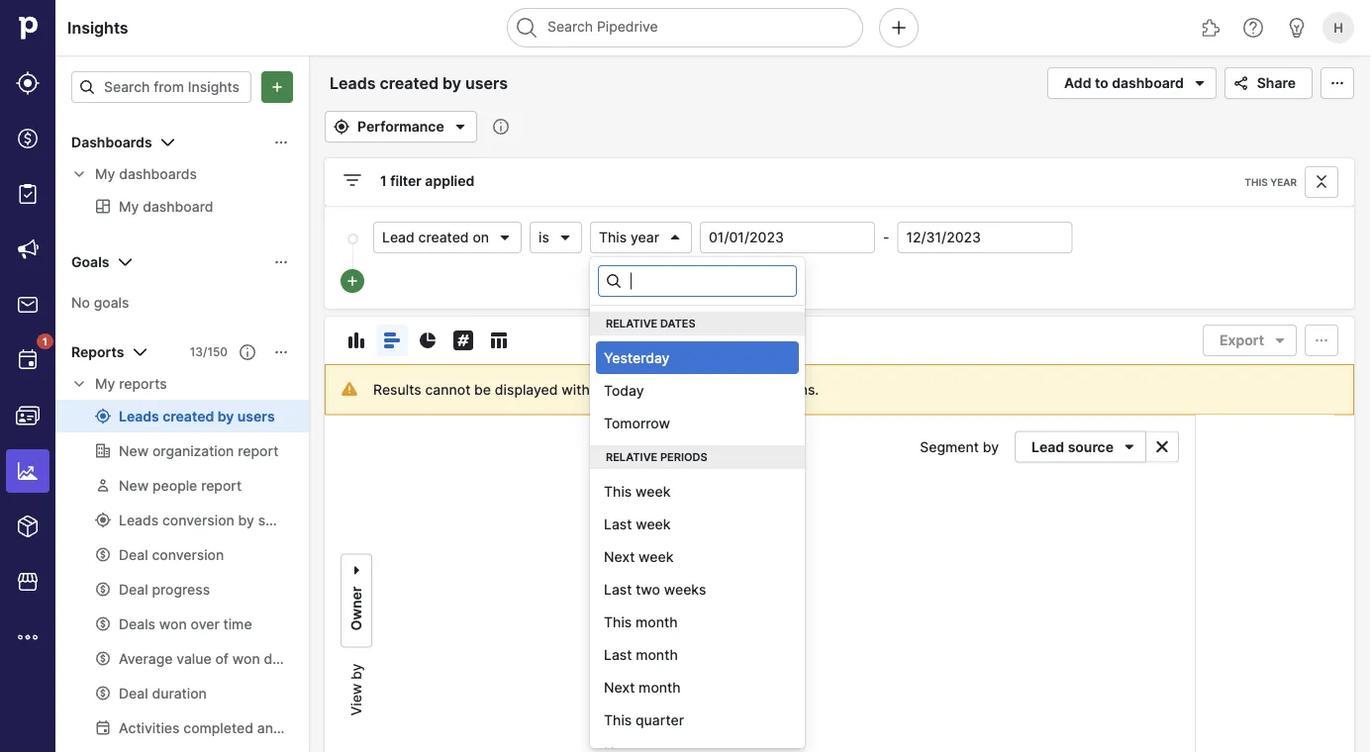 Task type: locate. For each thing, give the bounding box(es) containing it.
color primary image
[[79, 79, 95, 95], [448, 115, 472, 139], [330, 119, 354, 135], [273, 135, 289, 151], [341, 168, 364, 192], [497, 230, 513, 246], [668, 230, 683, 246], [113, 251, 137, 274], [273, 255, 289, 270], [606, 273, 622, 289], [380, 329, 404, 353], [452, 329, 475, 353], [1310, 333, 1334, 349], [128, 341, 152, 364], [349, 559, 364, 583]]

1 vertical spatial lead
[[1032, 439, 1065, 456]]

color secondary image
[[1151, 439, 1175, 455]]

with
[[562, 381, 590, 398]]

mm/dd/yyyy text field right -
[[898, 222, 1073, 254]]

week up last two weeks
[[639, 549, 674, 566]]

0 vertical spatial reports
[[71, 344, 124, 361]]

week down relative periods
[[636, 483, 671, 500]]

0 vertical spatial 1
[[380, 173, 387, 190]]

1 vertical spatial relative
[[606, 451, 658, 464]]

color primary inverted image
[[345, 273, 361, 289]]

relative down tomorrow
[[606, 451, 658, 464]]

my right projects icon
[[95, 166, 115, 183]]

is button
[[530, 222, 582, 254]]

lead for lead source
[[1032, 439, 1065, 456]]

list box
[[590, 306, 805, 753]]

0 vertical spatial week
[[636, 483, 671, 500]]

add to dashboard
[[1065, 75, 1184, 92]]

1 vertical spatial my
[[95, 376, 115, 393]]

2 last from the top
[[604, 581, 632, 598]]

reports down no goals
[[119, 376, 167, 393]]

results cannot be displayed with current filters or grouping options.
[[373, 381, 819, 398]]

color primary image
[[1188, 71, 1212, 95], [1230, 75, 1254, 91], [1326, 75, 1350, 91], [156, 131, 180, 155], [1310, 174, 1334, 190], [558, 230, 573, 246], [345, 329, 368, 353], [416, 329, 440, 353], [487, 329, 511, 353], [1269, 333, 1293, 349], [240, 345, 256, 361], [273, 345, 289, 361], [1118, 439, 1142, 455]]

MM/DD/YYYY text field
[[700, 222, 876, 254], [898, 222, 1073, 254]]

2 relative from the top
[[606, 451, 658, 464]]

2 vertical spatial last
[[604, 647, 632, 664]]

2 color secondary image from the top
[[71, 376, 87, 392]]

lead for lead created on
[[382, 229, 415, 246]]

share button
[[1225, 67, 1313, 99]]

1 horizontal spatial year
[[1271, 176, 1297, 188]]

color secondary image left my reports
[[71, 376, 87, 392]]

0 vertical spatial month
[[636, 614, 678, 631]]

mm/dd/yyyy text field left -
[[700, 222, 876, 254]]

color secondary image
[[71, 166, 87, 182], [71, 376, 87, 392]]

1 horizontal spatial mm/dd/yyyy text field
[[898, 222, 1073, 254]]

my reports
[[95, 376, 167, 393]]

list box containing yesterday
[[590, 306, 805, 753]]

1 filter applied
[[380, 173, 475, 190]]

lead source button
[[1015, 431, 1147, 463]]

applied
[[425, 173, 475, 190]]

reports up my reports
[[71, 344, 124, 361]]

next for next month
[[604, 679, 635, 696]]

0 vertical spatial relative
[[606, 317, 658, 330]]

this year
[[1245, 176, 1297, 188], [599, 229, 660, 246]]

dashboards up my dashboards
[[71, 134, 152, 151]]

This year field
[[590, 222, 692, 254]]

1 vertical spatial next
[[604, 679, 635, 696]]

1 vertical spatial 1
[[43, 336, 48, 348]]

dashboards button
[[55, 127, 309, 158]]

color primary inverted image
[[265, 79, 289, 95]]

to
[[1095, 75, 1109, 92]]

next week
[[604, 549, 674, 566]]

0 vertical spatial dashboards
[[71, 134, 152, 151]]

month up quarter
[[639, 679, 681, 696]]

2 my from the top
[[95, 376, 115, 393]]

month for next month
[[639, 679, 681, 696]]

goals
[[71, 254, 109, 271], [94, 294, 129, 311]]

goals up no
[[71, 254, 109, 271]]

add to dashboard button
[[1048, 67, 1217, 99]]

lead created on
[[382, 229, 489, 246]]

Search from Insights text field
[[71, 71, 252, 103]]

reports
[[71, 344, 124, 361], [119, 376, 167, 393]]

info image
[[493, 119, 509, 135]]

color secondary image right projects icon
[[71, 166, 87, 182]]

by
[[983, 439, 999, 456], [348, 664, 365, 680]]

dashboards down the dashboards button
[[119, 166, 197, 183]]

1 horizontal spatial 1
[[380, 173, 387, 190]]

owner
[[348, 587, 365, 631]]

lead inside popup button
[[382, 229, 415, 246]]

1 vertical spatial last
[[604, 581, 632, 598]]

products image
[[16, 515, 40, 539]]

1 vertical spatial year
[[631, 229, 660, 246]]

1 relative from the top
[[606, 317, 658, 330]]

menu item
[[0, 444, 55, 499]]

1 horizontal spatial by
[[983, 439, 999, 456]]

1 vertical spatial month
[[636, 647, 678, 664]]

quarter
[[636, 712, 684, 729]]

relative inside button
[[606, 451, 658, 464]]

1 last from the top
[[604, 516, 632, 533]]

1 vertical spatial by
[[348, 664, 365, 680]]

marketplace image
[[16, 571, 40, 594]]

performance button
[[325, 111, 477, 143]]

month for this month
[[636, 614, 678, 631]]

1 vertical spatial color secondary image
[[71, 376, 87, 392]]

lead created on button
[[373, 222, 522, 254]]

0 vertical spatial color secondary image
[[71, 166, 87, 182]]

relative up yesterday
[[606, 317, 658, 330]]

view
[[348, 684, 365, 716]]

0 horizontal spatial 1
[[43, 336, 48, 348]]

0 horizontal spatial lead
[[382, 229, 415, 246]]

weeks
[[664, 581, 707, 598]]

13/150
[[190, 345, 228, 360]]

0 vertical spatial by
[[983, 439, 999, 456]]

month up the next month
[[636, 647, 678, 664]]

export button
[[1203, 325, 1297, 357]]

goals button
[[55, 247, 309, 278]]

sales inbox image
[[16, 293, 40, 317]]

0 horizontal spatial year
[[631, 229, 660, 246]]

1 inside menu
[[43, 336, 48, 348]]

relative
[[606, 317, 658, 330], [606, 451, 658, 464]]

1 color secondary image from the top
[[71, 166, 87, 182]]

last down this week
[[604, 516, 632, 533]]

color primary image inside share 'button'
[[1230, 75, 1254, 91]]

0 horizontal spatial mm/dd/yyyy text field
[[700, 222, 876, 254]]

color undefined image
[[16, 349, 40, 372]]

year
[[1271, 176, 1297, 188], [631, 229, 660, 246]]

dashboard
[[1112, 75, 1184, 92]]

source
[[1068, 439, 1114, 456]]

week up next week
[[636, 516, 671, 533]]

1 vertical spatial this year
[[599, 229, 660, 246]]

last
[[604, 516, 632, 533], [604, 581, 632, 598], [604, 647, 632, 664]]

created
[[419, 229, 469, 246]]

next down last month on the left bottom of page
[[604, 679, 635, 696]]

week for last week
[[636, 516, 671, 533]]

dashboards
[[71, 134, 152, 151], [119, 166, 197, 183]]

quick add image
[[887, 16, 911, 40]]

0 vertical spatial goals
[[71, 254, 109, 271]]

next down last week
[[604, 549, 635, 566]]

by right segment
[[983, 439, 999, 456]]

deals image
[[16, 127, 40, 151]]

1 next from the top
[[604, 549, 635, 566]]

last down this month
[[604, 647, 632, 664]]

1
[[380, 173, 387, 190], [43, 336, 48, 348]]

month down last two weeks
[[636, 614, 678, 631]]

1 mm/dd/yyyy text field from the left
[[700, 222, 876, 254]]

None text field
[[598, 265, 797, 297]]

2 vertical spatial month
[[639, 679, 681, 696]]

lead left 'source'
[[1032, 439, 1065, 456]]

0 vertical spatial this year
[[1245, 176, 1297, 188]]

0 horizontal spatial by
[[348, 664, 365, 680]]

share
[[1258, 75, 1297, 92]]

this inside popup button
[[599, 229, 627, 246]]

1 vertical spatial week
[[636, 516, 671, 533]]

3 last from the top
[[604, 647, 632, 664]]

this quarter
[[604, 712, 684, 729]]

next
[[604, 549, 635, 566], [604, 679, 635, 696]]

lead
[[382, 229, 415, 246], [1032, 439, 1065, 456]]

0 horizontal spatial this year
[[599, 229, 660, 246]]

this
[[1245, 176, 1268, 188], [599, 229, 627, 246], [604, 483, 632, 500], [604, 614, 632, 631], [604, 712, 632, 729]]

color primary image inside lead created on popup button
[[497, 230, 513, 246]]

1 horizontal spatial this year
[[1245, 176, 1297, 188]]

2 mm/dd/yyyy text field from the left
[[898, 222, 1073, 254]]

0 vertical spatial last
[[604, 516, 632, 533]]

projects image
[[16, 182, 40, 206]]

dates
[[661, 317, 696, 330]]

0 vertical spatial next
[[604, 549, 635, 566]]

my
[[95, 166, 115, 183], [95, 376, 115, 393]]

color primary image inside export button
[[1269, 333, 1293, 349]]

1 my from the top
[[95, 166, 115, 183]]

on
[[473, 229, 489, 246]]

this year inside popup button
[[599, 229, 660, 246]]

relative periods button
[[590, 446, 805, 469]]

no
[[71, 294, 90, 311]]

2 vertical spatial week
[[639, 549, 674, 566]]

relative inside button
[[606, 317, 658, 330]]

lead inside button
[[1032, 439, 1065, 456]]

by up view
[[348, 664, 365, 680]]

last left two
[[604, 581, 632, 598]]

sales assistant image
[[1286, 16, 1309, 40]]

2 next from the top
[[604, 679, 635, 696]]

0 vertical spatial my
[[95, 166, 115, 183]]

goals right no
[[94, 294, 129, 311]]

my right 1 menu on the left of the page
[[95, 376, 115, 393]]

0 vertical spatial lead
[[382, 229, 415, 246]]

lead left created
[[382, 229, 415, 246]]

week for next week
[[639, 549, 674, 566]]

h button
[[1319, 8, 1359, 48]]

1 horizontal spatial lead
[[1032, 439, 1065, 456]]

month
[[636, 614, 678, 631], [636, 647, 678, 664], [639, 679, 681, 696]]

grouping
[[704, 381, 763, 398]]

week
[[636, 483, 671, 500], [636, 516, 671, 533], [639, 549, 674, 566]]



Task type: describe. For each thing, give the bounding box(es) containing it.
1 for 1
[[43, 336, 48, 348]]

more image
[[16, 626, 40, 650]]

this week
[[604, 483, 671, 500]]

relative periods
[[606, 451, 708, 464]]

is field
[[530, 222, 582, 254]]

week for this week
[[636, 483, 671, 500]]

Search Pipedrive field
[[507, 8, 864, 48]]

results
[[373, 381, 422, 398]]

cannot
[[425, 381, 471, 398]]

or
[[687, 381, 700, 398]]

tomorrow
[[604, 415, 670, 432]]

1 link
[[6, 334, 53, 382]]

is
[[539, 229, 550, 246]]

relative dates button
[[590, 312, 805, 336]]

0 vertical spatial year
[[1271, 176, 1297, 188]]

campaigns image
[[16, 238, 40, 261]]

this month
[[604, 614, 678, 631]]

next month
[[604, 679, 681, 696]]

lead source
[[1032, 439, 1114, 456]]

relative for relative dates
[[606, 317, 658, 330]]

no goals
[[71, 294, 129, 311]]

my for my reports
[[95, 376, 115, 393]]

color primary image inside the dashboards button
[[273, 135, 289, 151]]

insights image
[[16, 460, 40, 483]]

last week
[[604, 516, 671, 533]]

segment
[[920, 439, 980, 456]]

owner button
[[341, 554, 372, 648]]

be
[[475, 381, 491, 398]]

1 for 1 filter applied
[[380, 173, 387, 190]]

last month
[[604, 647, 678, 664]]

color warning image
[[342, 381, 358, 397]]

color primary image inside the dashboards button
[[156, 131, 180, 155]]

1 vertical spatial reports
[[119, 376, 167, 393]]

by for view by
[[348, 664, 365, 680]]

view by
[[348, 664, 365, 716]]

contacts image
[[16, 404, 40, 428]]

filters
[[645, 381, 683, 398]]

-
[[883, 229, 890, 246]]

periods
[[661, 451, 708, 464]]

last for last two weeks
[[604, 581, 632, 598]]

by for segment by
[[983, 439, 999, 456]]

1 vertical spatial dashboards
[[119, 166, 197, 183]]

1 vertical spatial goals
[[94, 294, 129, 311]]

last for last month
[[604, 647, 632, 664]]

color primary image inside lead source button
[[1118, 439, 1142, 455]]

color secondary image for my dashboards
[[71, 166, 87, 182]]

next for next week
[[604, 549, 635, 566]]

color primary image inside this year popup button
[[668, 230, 683, 246]]

dashboards inside button
[[71, 134, 152, 151]]

segment by
[[920, 439, 999, 456]]

relative dates
[[606, 317, 696, 330]]

color secondary image for my reports
[[71, 376, 87, 392]]

color primary image inside the 'add to dashboard' button
[[1188, 71, 1212, 95]]

last for last week
[[604, 516, 632, 533]]

relative for relative periods
[[606, 451, 658, 464]]

my for my dashboards
[[95, 166, 115, 183]]

last two weeks
[[604, 581, 707, 598]]

month for last month
[[636, 647, 678, 664]]

two
[[636, 581, 661, 598]]

this year button
[[590, 222, 692, 254]]

quick help image
[[1242, 16, 1266, 40]]

add
[[1065, 75, 1092, 92]]

my dashboards
[[95, 166, 197, 183]]

home image
[[13, 13, 43, 43]]

performance
[[358, 118, 444, 135]]

color primary image inside owner button
[[349, 559, 364, 583]]

Lead created on field
[[373, 222, 522, 254]]

1 menu
[[0, 0, 55, 753]]

h
[[1334, 20, 1344, 35]]

current
[[594, 381, 642, 398]]

today
[[604, 382, 644, 399]]

insights
[[67, 18, 128, 37]]

leads image
[[16, 71, 40, 95]]

Leads created by users field
[[325, 70, 544, 96]]

options.
[[766, 381, 819, 398]]

export
[[1220, 332, 1265, 349]]

yesterday
[[604, 350, 670, 366]]

displayed
[[495, 381, 558, 398]]

year inside popup button
[[631, 229, 660, 246]]

filter
[[390, 173, 422, 190]]

color primary image inside is popup button
[[558, 230, 573, 246]]

goals inside button
[[71, 254, 109, 271]]



Task type: vqa. For each thing, say whether or not it's contained in the screenshot.
Lead inside "Button"
yes



